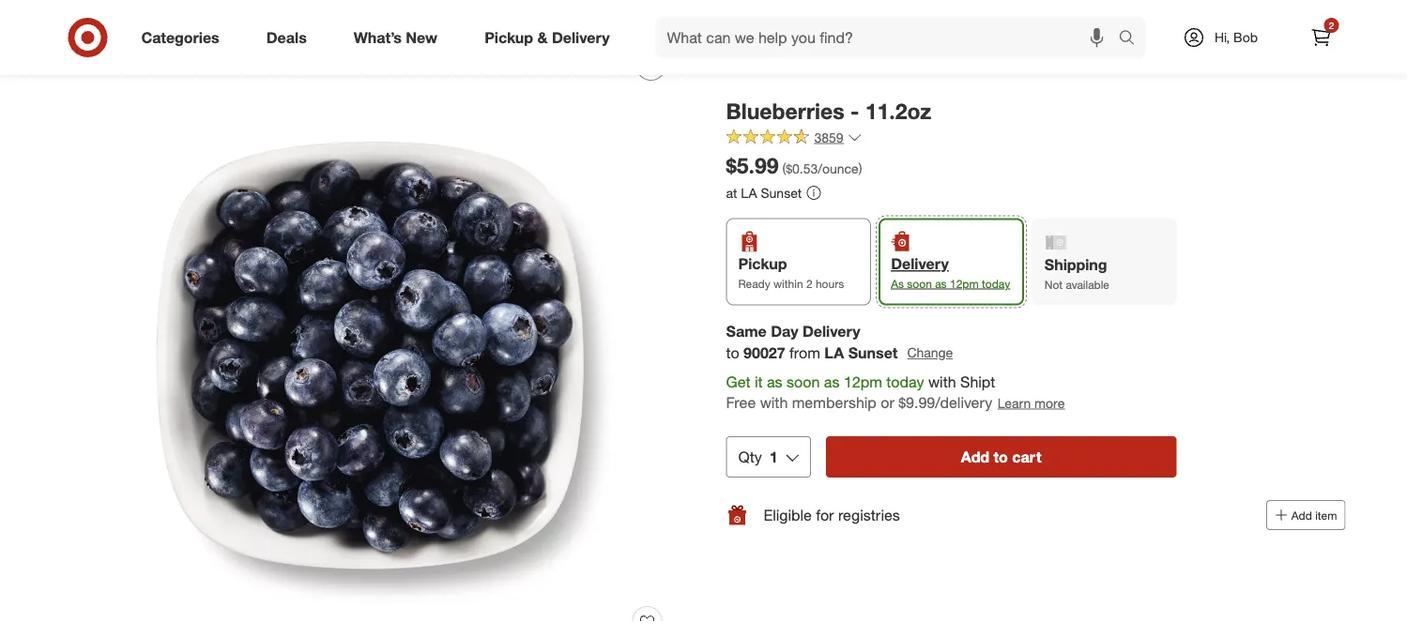 Task type: locate. For each thing, give the bounding box(es) containing it.
)
[[859, 161, 862, 177]]

1 horizontal spatial today
[[982, 276, 1010, 290]]

pickup for ready
[[738, 255, 787, 273]]

add to cart
[[961, 448, 1042, 466]]

2 inside "pickup ready within 2 hours"
[[806, 276, 813, 290]]

same
[[726, 322, 767, 340]]

sunset
[[761, 185, 802, 201], [848, 344, 898, 362]]

pickup & delivery link
[[469, 17, 633, 58]]

la
[[741, 185, 757, 201], [825, 344, 844, 362]]

as right as
[[935, 276, 947, 290]]

0 vertical spatial with
[[928, 372, 956, 391]]

bob
[[1234, 29, 1258, 46]]

1 vertical spatial soon
[[787, 372, 820, 391]]

as right it
[[767, 372, 782, 391]]

soon right as
[[907, 276, 932, 290]]

at
[[726, 185, 737, 201]]

with down it
[[760, 394, 788, 412]]

0 vertical spatial soon
[[907, 276, 932, 290]]

0 vertical spatial pickup
[[485, 28, 533, 47]]

sunset up get it as soon as 12pm today with shipt free with membership or $9.99/delivery learn more
[[848, 344, 898, 362]]

pickup for &
[[485, 28, 533, 47]]

0 horizontal spatial sunset
[[761, 185, 802, 201]]

1 horizontal spatial soon
[[907, 276, 932, 290]]

1 horizontal spatial 2
[[1329, 19, 1334, 31]]

1 horizontal spatial delivery
[[803, 322, 860, 340]]

to left cart
[[994, 448, 1008, 466]]

1 vertical spatial today
[[886, 372, 924, 391]]

0 horizontal spatial as
[[767, 372, 782, 391]]

or
[[881, 394, 894, 412]]

add left "item"
[[1292, 508, 1312, 522]]

add
[[961, 448, 989, 466], [1292, 508, 1312, 522]]

delivery as soon as 12pm today
[[891, 255, 1010, 290]]

pickup left &
[[485, 28, 533, 47]]

sunset for from la sunset
[[848, 344, 898, 362]]

new
[[406, 28, 438, 47]]

delivery for pickup & delivery
[[552, 28, 610, 47]]

blueberries - 11.2oz, 1 of 8 image
[[61, 36, 681, 622]]

as up membership
[[824, 372, 840, 391]]

learn
[[998, 395, 1031, 411]]

pickup up ready
[[738, 255, 787, 273]]

0 vertical spatial la
[[741, 185, 757, 201]]

1 horizontal spatial add
[[1292, 508, 1312, 522]]

2 horizontal spatial delivery
[[891, 255, 949, 273]]

1 vertical spatial la
[[825, 344, 844, 362]]

1 horizontal spatial 12pm
[[950, 276, 979, 290]]

add to cart button
[[826, 437, 1177, 478]]

shipt
[[960, 372, 995, 391]]

0 vertical spatial today
[[982, 276, 1010, 290]]

0 vertical spatial delivery
[[552, 28, 610, 47]]

sunset for at la sunset
[[761, 185, 802, 201]]

delivery up from la sunset
[[803, 322, 860, 340]]

1 horizontal spatial with
[[928, 372, 956, 391]]

2 right bob at the top
[[1329, 19, 1334, 31]]

1 vertical spatial with
[[760, 394, 788, 412]]

today up or
[[886, 372, 924, 391]]

pickup
[[485, 28, 533, 47], [738, 255, 787, 273]]

0 horizontal spatial 12pm
[[844, 372, 882, 391]]

12pm up or
[[844, 372, 882, 391]]

with
[[928, 372, 956, 391], [760, 394, 788, 412]]

delivery
[[552, 28, 610, 47], [891, 255, 949, 273], [803, 322, 860, 340]]

today
[[982, 276, 1010, 290], [886, 372, 924, 391]]

1 vertical spatial 12pm
[[844, 372, 882, 391]]

0 horizontal spatial soon
[[787, 372, 820, 391]]

more
[[1035, 395, 1065, 411]]

delivery inside delivery as soon as 12pm today
[[891, 255, 949, 273]]

$0.53
[[786, 161, 818, 177]]

deals link
[[250, 17, 330, 58]]

2 horizontal spatial as
[[935, 276, 947, 290]]

3859
[[814, 129, 844, 146]]

3859 link
[[726, 128, 862, 150]]

1 vertical spatial to
[[994, 448, 1008, 466]]

to down the same on the right bottom
[[726, 344, 739, 362]]

pickup inside "pickup ready within 2 hours"
[[738, 255, 787, 273]]

la for from
[[825, 344, 844, 362]]

what's new
[[354, 28, 438, 47]]

to
[[726, 344, 739, 362], [994, 448, 1008, 466]]

delivery right &
[[552, 28, 610, 47]]

1 vertical spatial 2
[[806, 276, 813, 290]]

1 vertical spatial sunset
[[848, 344, 898, 362]]

1 vertical spatial add
[[1292, 508, 1312, 522]]

2
[[1329, 19, 1334, 31], [806, 276, 813, 290]]

from la sunset
[[789, 344, 898, 362]]

to inside button
[[994, 448, 1008, 466]]

0 vertical spatial sunset
[[761, 185, 802, 201]]

pickup ready within 2 hours
[[738, 255, 844, 290]]

0 horizontal spatial 2
[[806, 276, 813, 290]]

as inside delivery as soon as 12pm today
[[935, 276, 947, 290]]

$5.99
[[726, 153, 779, 179]]

0 horizontal spatial delivery
[[552, 28, 610, 47]]

today left not
[[982, 276, 1010, 290]]

soon
[[907, 276, 932, 290], [787, 372, 820, 391]]

0 horizontal spatial today
[[886, 372, 924, 391]]

learn more button
[[997, 393, 1066, 414]]

2 vertical spatial delivery
[[803, 322, 860, 340]]

1 horizontal spatial sunset
[[848, 344, 898, 362]]

12pm right as
[[950, 276, 979, 290]]

0 horizontal spatial pickup
[[485, 28, 533, 47]]

12pm inside delivery as soon as 12pm today
[[950, 276, 979, 290]]

la right from
[[825, 344, 844, 362]]

soon inside delivery as soon as 12pm today
[[907, 276, 932, 290]]

11.2oz
[[865, 98, 931, 124]]

eligible
[[764, 506, 812, 524]]

1 vertical spatial pickup
[[738, 255, 787, 273]]

la right at
[[741, 185, 757, 201]]

1 horizontal spatial la
[[825, 344, 844, 362]]

delivery for same day delivery
[[803, 322, 860, 340]]

categories link
[[125, 17, 243, 58]]

1 horizontal spatial to
[[994, 448, 1008, 466]]

12pm
[[950, 276, 979, 290], [844, 372, 882, 391]]

1 horizontal spatial pickup
[[738, 255, 787, 273]]

delivery up as
[[891, 255, 949, 273]]

0 horizontal spatial with
[[760, 394, 788, 412]]

for
[[816, 506, 834, 524]]

0 vertical spatial 2
[[1329, 19, 1334, 31]]

0 horizontal spatial add
[[961, 448, 989, 466]]

0 vertical spatial add
[[961, 448, 989, 466]]

item
[[1315, 508, 1337, 522]]

with up the $9.99/delivery
[[928, 372, 956, 391]]

hi, bob
[[1215, 29, 1258, 46]]

0 vertical spatial 12pm
[[950, 276, 979, 290]]

2 left 'hours'
[[806, 276, 813, 290]]

add for add item
[[1292, 508, 1312, 522]]

sunset down (
[[761, 185, 802, 201]]

free
[[726, 394, 756, 412]]

hi,
[[1215, 29, 1230, 46]]

0 horizontal spatial la
[[741, 185, 757, 201]]

90027
[[744, 344, 785, 362]]

soon down from
[[787, 372, 820, 391]]

membership
[[792, 394, 877, 412]]

at la sunset
[[726, 185, 802, 201]]

add left cart
[[961, 448, 989, 466]]

0 vertical spatial to
[[726, 344, 739, 362]]

as
[[935, 276, 947, 290], [767, 372, 782, 391], [824, 372, 840, 391]]

2 link
[[1301, 17, 1342, 58]]

1 vertical spatial delivery
[[891, 255, 949, 273]]

available
[[1066, 277, 1110, 291]]

get it as soon as 12pm today with shipt free with membership or $9.99/delivery learn more
[[726, 372, 1065, 412]]



Task type: describe. For each thing, give the bounding box(es) containing it.
1
[[770, 448, 778, 466]]

eligible for registries
[[764, 506, 900, 524]]

add item
[[1292, 508, 1337, 522]]

categories
[[141, 28, 219, 47]]

$5.99 ( $0.53 /ounce )
[[726, 153, 862, 179]]

day
[[771, 322, 798, 340]]

pickup & delivery
[[485, 28, 610, 47]]

&
[[537, 28, 548, 47]]

it
[[755, 372, 763, 391]]

add item button
[[1266, 500, 1346, 530]]

1 horizontal spatial as
[[824, 372, 840, 391]]

la for at
[[741, 185, 757, 201]]

add for add to cart
[[961, 448, 989, 466]]

get
[[726, 372, 750, 391]]

shipping
[[1045, 256, 1107, 274]]

not
[[1045, 277, 1063, 291]]

what's new link
[[338, 17, 461, 58]]

shipping not available
[[1045, 256, 1110, 291]]

within
[[774, 276, 803, 290]]

same day delivery
[[726, 322, 860, 340]]

today inside get it as soon as 12pm today with shipt free with membership or $9.99/delivery learn more
[[886, 372, 924, 391]]

blueberries - 11.2oz
[[726, 98, 931, 124]]

search
[[1110, 30, 1155, 48]]

as
[[891, 276, 904, 290]]

soon inside get it as soon as 12pm today with shipt free with membership or $9.99/delivery learn more
[[787, 372, 820, 391]]

$9.99/delivery
[[899, 394, 993, 412]]

ready
[[738, 276, 770, 290]]

change button
[[906, 342, 954, 364]]

cart
[[1012, 448, 1042, 466]]

to 90027
[[726, 344, 785, 362]]

deals
[[266, 28, 307, 47]]

hours
[[816, 276, 844, 290]]

what's
[[354, 28, 402, 47]]

0 horizontal spatial to
[[726, 344, 739, 362]]

today inside delivery as soon as 12pm today
[[982, 276, 1010, 290]]

qty 1
[[738, 448, 778, 466]]

from
[[789, 344, 820, 362]]

-
[[850, 98, 859, 124]]

change
[[907, 344, 953, 361]]

registries
[[838, 506, 900, 524]]

qty
[[738, 448, 762, 466]]

(
[[782, 161, 786, 177]]

12pm inside get it as soon as 12pm today with shipt free with membership or $9.99/delivery learn more
[[844, 372, 882, 391]]

/ounce
[[818, 161, 859, 177]]

blueberries
[[726, 98, 844, 124]]

search button
[[1110, 17, 1155, 62]]

What can we help you find? suggestions appear below search field
[[656, 17, 1123, 58]]



Task type: vqa. For each thing, say whether or not it's contained in the screenshot.
the rightmost Add
yes



